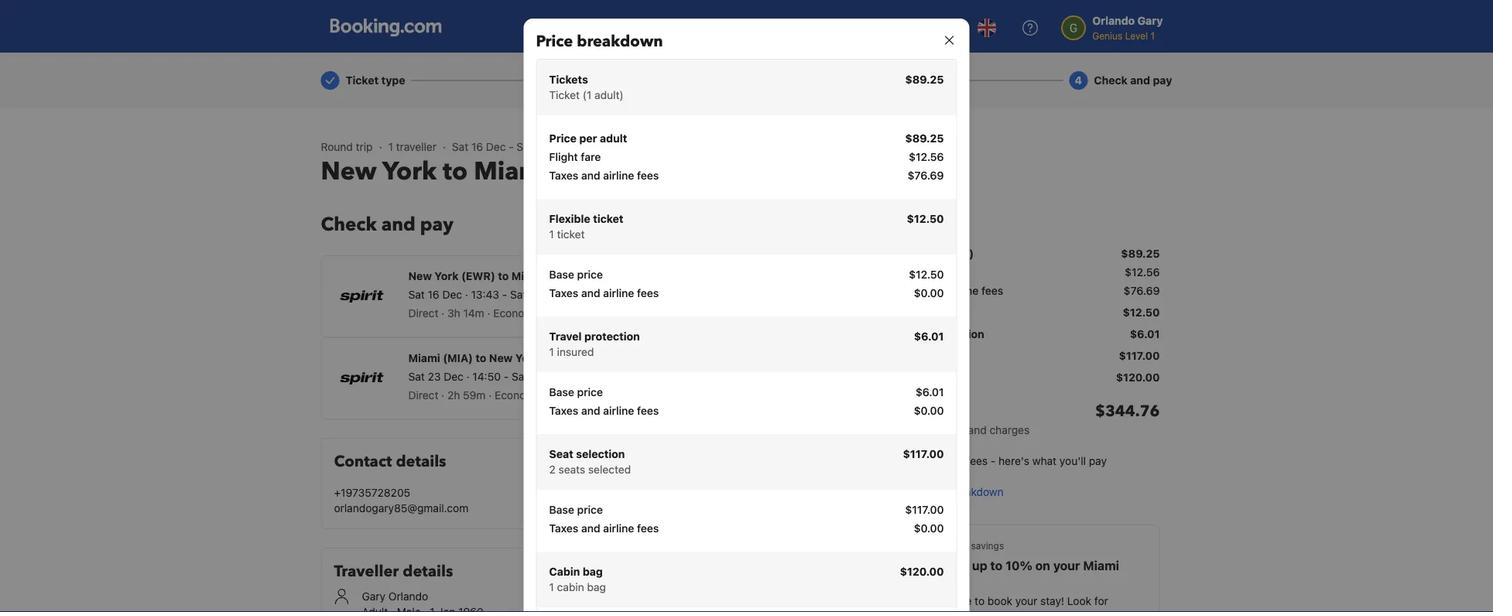 Task type: locate. For each thing, give the bounding box(es) containing it.
travel protection
[[894, 328, 984, 341], [549, 330, 640, 343]]

$76.69 inside price breakdown dialog
[[908, 169, 944, 182]]

$12.56 inside price breakdown dialog
[[909, 151, 944, 163]]

0 horizontal spatial ticket (1 adult) cell
[[549, 72, 588, 87]]

fare down 'price per adult' cell
[[581, 151, 601, 163]]

selection down travel protection 'cell'
[[921, 350, 969, 362]]

1 vertical spatial spirit airlines image
[[340, 357, 384, 400]]

economy inside miami (mia) to new york (lga) sat 23 dec · 14:50 - sat 23 dec · 17:49 direct · 2h 59m · economy
[[495, 389, 541, 402]]

$120.00 cell for 1 cabin bag cell
[[900, 564, 944, 580]]

properties
[[907, 610, 958, 612]]

ticket (1 adult) cell
[[549, 72, 588, 87], [894, 246, 974, 262]]

ticket for 1 ticket
[[549, 89, 580, 101]]

travel protection cell
[[894, 327, 984, 342]]

$0.00 cell up includes
[[914, 403, 944, 419]]

view price breakdown
[[894, 486, 1004, 499]]

price per adult cell
[[549, 131, 627, 146]]

23 left 'price per adult' cell
[[536, 141, 549, 153]]

seat
[[894, 350, 918, 362], [549, 448, 573, 461]]

flexible
[[549, 212, 590, 225], [894, 306, 935, 319]]

1 vertical spatial york
[[435, 270, 459, 283]]

1 vertical spatial flexible
[[894, 306, 935, 319]]

airline
[[603, 169, 634, 182], [948, 284, 979, 297], [603, 287, 634, 300], [603, 404, 634, 417], [603, 522, 634, 535]]

the
[[985, 610, 1001, 612]]

0 horizontal spatial view
[[765, 372, 789, 385]]

ticket inside cell
[[593, 212, 624, 225]]

your right 'on'
[[1053, 559, 1080, 573]]

(1
[[583, 89, 592, 101], [929, 247, 939, 260]]

0 horizontal spatial protection
[[584, 330, 640, 343]]

$117.00
[[1119, 350, 1160, 362], [903, 448, 944, 461], [905, 504, 944, 516]]

flight fare
[[549, 151, 601, 163], [894, 266, 945, 279]]

price
[[536, 31, 573, 52], [549, 132, 577, 145]]

traveller
[[396, 141, 437, 153]]

$117.00 for $117.00 cell to the bottom
[[905, 504, 944, 516]]

16
[[471, 141, 483, 153], [428, 288, 439, 301], [530, 288, 541, 301]]

2 base price from the top
[[549, 386, 603, 399]]

what
[[1033, 455, 1057, 468]]

protection
[[929, 328, 984, 341], [584, 330, 640, 343]]

adult) up flexible ticket cell at right
[[942, 247, 974, 260]]

york inside miami (mia) to new york (lga) sat 23 dec · 14:50 - sat 23 dec · 17:49 direct · 2h 59m · economy
[[515, 352, 540, 365]]

ticket (1 adult) cell containing ticket (1 adult)
[[894, 246, 974, 262]]

0 vertical spatial new
[[321, 155, 377, 188]]

base price cell for seats
[[549, 502, 603, 518]]

1 left cabin
[[549, 581, 554, 594]]

0 vertical spatial flight fare cell
[[549, 149, 601, 165]]

ticket inside cell
[[938, 306, 968, 319]]

seat inside cell
[[549, 448, 573, 461]]

0 vertical spatial $76.69
[[908, 169, 944, 182]]

your up "genius"
[[1016, 595, 1038, 608]]

ticket for flexible ticket cell at right
[[938, 306, 968, 319]]

travel for travel protection 'cell'
[[894, 328, 926, 341]]

bag for cabin bag cell on the bottom
[[927, 371, 947, 384]]

$76.69 cell
[[908, 168, 944, 183], [1124, 283, 1160, 299]]

$120.00
[[1116, 371, 1160, 384], [900, 565, 944, 578]]

59m
[[463, 389, 486, 402]]

$117.00 cell up $344.76
[[1119, 348, 1160, 364]]

per
[[579, 132, 597, 145]]

base price cell up 16:57
[[549, 267, 603, 283]]

travel for the 1 insured cell
[[549, 330, 582, 343]]

3 $0.00 from the top
[[914, 522, 944, 535]]

$6.01 for travel protection 'cell''s '$6.01' cell
[[1130, 328, 1160, 341]]

1 direct from the top
[[408, 307, 438, 320]]

protection for travel protection 'cell'
[[929, 328, 984, 341]]

0 horizontal spatial flight fare cell
[[549, 149, 601, 165]]

1 $0.00 cell from the top
[[914, 286, 944, 301]]

+19735728205 orlandogary85@gmail.com
[[334, 487, 469, 515]]

view for view price breakdown
[[894, 486, 918, 499]]

1 vertical spatial fare
[[925, 266, 945, 279]]

ticket (1 adult) cell for row containing price per adult
[[549, 72, 588, 87]]

1 $0.00 from the top
[[914, 287, 944, 300]]

2 vertical spatial $89.25
[[1121, 247, 1160, 260]]

new
[[321, 155, 377, 188], [408, 270, 432, 283], [489, 352, 513, 365]]

base for seats
[[549, 504, 574, 516]]

$0.00 for $12.50
[[914, 287, 944, 300]]

3 $0.00 cell from the top
[[914, 521, 944, 536]]

0 vertical spatial fare
[[581, 151, 601, 163]]

and right taxes
[[968, 424, 987, 437]]

seat up cabin bag cell on the bottom
[[894, 350, 918, 362]]

2h
[[447, 389, 460, 402]]

0 horizontal spatial (mia)
[[443, 352, 473, 365]]

1 vertical spatial ticket (1 adult) cell
[[894, 246, 974, 262]]

(mia) up 16:57
[[546, 270, 576, 283]]

2 direct from the top
[[408, 389, 438, 402]]

base price cell for ticket
[[549, 267, 603, 283]]

price for 1 ticket
[[577, 268, 603, 281]]

price
[[577, 268, 603, 281], [577, 386, 603, 399], [921, 486, 946, 499], [577, 504, 603, 516]]

seat selection inside price breakdown dialog
[[549, 448, 625, 461]]

$89.25 for adult)
[[1121, 247, 1160, 260]]

0 vertical spatial price
[[536, 31, 573, 52]]

seat up 2
[[549, 448, 573, 461]]

$120.00 inside price breakdown dialog
[[900, 565, 944, 578]]

$89.25 for adult
[[905, 132, 944, 145]]

(1 inside price breakdown dialog
[[583, 89, 592, 101]]

view
[[765, 372, 789, 385], [894, 486, 918, 499]]

16:57
[[573, 288, 601, 301]]

airline up flexible ticket cell at right
[[948, 284, 979, 297]]

for
[[1094, 595, 1108, 608], [1076, 610, 1090, 612]]

1 vertical spatial $89.25 cell
[[905, 131, 944, 146]]

16 inside round trip · 1 traveller · sat 16 dec - sat 23 dec new york to miami
[[471, 141, 483, 153]]

seats
[[559, 463, 585, 476]]

ticket for 1 ticket cell
[[593, 212, 624, 225]]

base price down 17:49
[[549, 386, 603, 399]]

1 vertical spatial cabin
[[549, 565, 580, 578]]

$89.25 cell for adult
[[905, 131, 944, 146]]

2 horizontal spatial new
[[489, 352, 513, 365]]

0 vertical spatial $12.50
[[907, 212, 944, 225]]

on
[[1035, 559, 1050, 573]]

1 horizontal spatial seat selection
[[894, 350, 969, 362]]

0 horizontal spatial $120.00
[[900, 565, 944, 578]]

$6.01 cell for travel protection 'cell'
[[1130, 327, 1160, 342]]

$89.25
[[905, 73, 944, 86], [905, 132, 944, 145], [1121, 247, 1160, 260]]

2 $0.00 cell from the top
[[914, 403, 944, 419]]

$117.00 down includes
[[903, 448, 944, 461]]

bag down the seat selection cell
[[927, 371, 947, 384]]

cabin bag inside price breakdown dialog
[[549, 565, 603, 578]]

bag inside cell
[[583, 565, 603, 578]]

0 vertical spatial $76.69 cell
[[908, 168, 944, 183]]

bag up 1 cabin bag
[[583, 565, 603, 578]]

$12.56 cell
[[909, 149, 944, 165], [1125, 265, 1160, 280]]

- inside new york (ewr) to miami (mia) sat 16 dec · 13:43 - sat 16 dec · 16:57 direct · 3h 14m · economy
[[502, 288, 507, 301]]

ticket (1 adult) cell containing tickets
[[549, 72, 588, 87]]

to
[[443, 155, 468, 188], [498, 270, 509, 283], [476, 352, 487, 365], [990, 559, 1003, 573], [975, 595, 985, 608]]

table containing tickets
[[536, 59, 957, 612]]

save
[[942, 559, 969, 573]]

seat selection
[[894, 350, 969, 362], [549, 448, 625, 461]]

fare inside price breakdown dialog
[[581, 151, 601, 163]]

sat left 14:50
[[408, 370, 425, 383]]

2 horizontal spatial ticket
[[938, 306, 968, 319]]

flight fare cell for price
[[549, 149, 601, 165]]

taxes and airline fees for ticket
[[549, 287, 659, 300]]

$344.76
[[1095, 401, 1160, 422]]

1 vertical spatial selection
[[576, 448, 625, 461]]

$0.00 for $6.01
[[914, 404, 944, 417]]

ticket (1 adult) up flexible ticket cell at right
[[894, 247, 974, 260]]

2 seats selected cell
[[549, 447, 625, 462]]

3 base price from the top
[[549, 504, 603, 516]]

selection up selected
[[576, 448, 625, 461]]

check and pay
[[1094, 74, 1172, 87], [321, 212, 453, 237]]

0 horizontal spatial pay
[[420, 212, 453, 237]]

$0.00 cell
[[914, 286, 944, 301], [914, 403, 944, 419], [914, 521, 944, 536]]

0 vertical spatial flexible ticket
[[549, 212, 624, 225]]

taxes and airline fees up the 1 insured cell
[[549, 287, 659, 300]]

1 vertical spatial flight
[[894, 266, 922, 279]]

1 vertical spatial flight fare
[[894, 266, 945, 279]]

details inside button
[[822, 372, 856, 385]]

$76.69 cell for adult
[[908, 168, 944, 183]]

travel protection for the 1 insured cell
[[549, 330, 640, 343]]

taxes and airline fees for protection
[[549, 404, 659, 417]]

(1 up flexible ticket cell at right
[[929, 247, 939, 260]]

2 vertical spatial $12.50 cell
[[1123, 305, 1160, 320]]

taxes and airline fees up 1 cabin bag cell
[[549, 522, 659, 535]]

flexible inside cell
[[894, 306, 935, 319]]

0 vertical spatial $0.00 cell
[[914, 286, 944, 301]]

selection inside cell
[[921, 350, 969, 362]]

bag down 1 cabin bag cell
[[587, 581, 606, 594]]

and right 4 at top right
[[1130, 74, 1150, 87]]

1 horizontal spatial pay
[[1089, 455, 1107, 468]]

protection inside 'cell'
[[929, 328, 984, 341]]

new down round
[[321, 155, 377, 188]]

new left (ewr)
[[408, 270, 432, 283]]

taxes down 17:49
[[549, 404, 578, 417]]

1 vertical spatial (mia)
[[443, 352, 473, 365]]

taxes and airline fees
[[549, 169, 659, 182], [894, 284, 1003, 297], [549, 287, 659, 300], [549, 404, 659, 417], [549, 522, 659, 535]]

table
[[536, 59, 957, 612], [894, 243, 1160, 444]]

breakdown
[[577, 31, 663, 52], [949, 486, 1004, 499]]

fees
[[637, 169, 659, 182], [982, 284, 1003, 297], [637, 287, 659, 300], [637, 404, 659, 417], [967, 455, 988, 468], [637, 522, 659, 535]]

(mia) up 14:50
[[443, 352, 473, 365]]

flight fare cell
[[549, 149, 601, 165], [894, 265, 945, 280]]

$6.01
[[1130, 328, 1160, 341], [914, 330, 944, 343], [916, 386, 944, 399]]

your
[[1053, 559, 1080, 573], [1016, 595, 1038, 608]]

ticket inside price breakdown dialog
[[549, 89, 580, 101]]

view price breakdown element
[[894, 485, 1004, 500]]

$12.56
[[909, 151, 944, 163], [1125, 266, 1160, 279]]

1 vertical spatial $12.56 cell
[[1125, 265, 1160, 280]]

ticket (1 adult) cell down price breakdown
[[549, 72, 588, 87]]

flight fare cell up flexible ticket cell at right
[[894, 265, 945, 280]]

genius image
[[907, 538, 946, 553], [907, 538, 946, 553]]

flight inside price breakdown dialog
[[549, 151, 578, 163]]

flexible up 1 ticket
[[549, 212, 590, 225]]

bag inside cell
[[927, 371, 947, 384]]

details for traveller details
[[403, 561, 453, 583]]

for right "look"
[[1094, 595, 1108, 608]]

row containing ticket (1 adult)
[[894, 243, 1160, 265]]

look
[[1067, 595, 1092, 608]]

1 vertical spatial base price
[[549, 386, 603, 399]]

taxes and airline fees down adult
[[549, 169, 659, 182]]

$76.69
[[908, 169, 944, 182], [1124, 284, 1160, 297]]

$6.01 cell
[[1130, 327, 1160, 342], [914, 329, 944, 344], [916, 385, 944, 400]]

base price cell down 17:49
[[549, 385, 603, 400]]

$117.00 cell
[[1119, 348, 1160, 364], [903, 447, 944, 462], [905, 502, 944, 518]]

2 vertical spatial $0.00 cell
[[914, 521, 944, 536]]

view down no
[[894, 486, 918, 499]]

0 vertical spatial spirit airlines image
[[340, 275, 384, 318]]

0 horizontal spatial for
[[1076, 610, 1090, 612]]

taxes and airline fees cell for selection
[[549, 521, 659, 536]]

cabin down the seat selection cell
[[894, 371, 925, 384]]

and down round trip · 1 traveller · sat 16 dec - sat 23 dec new york to miami
[[381, 212, 416, 237]]

0 horizontal spatial $12.56 cell
[[909, 149, 944, 165]]

airline down adult
[[603, 169, 634, 182]]

2 spirit airlines image from the top
[[340, 357, 384, 400]]

0 vertical spatial cabin bag
[[894, 371, 947, 384]]

cabin bag for cabin bag cell on the bottom
[[894, 371, 947, 384]]

adult
[[600, 132, 627, 145]]

16 right "traveller"
[[471, 141, 483, 153]]

16 left 13:43
[[428, 288, 439, 301]]

1 horizontal spatial cabin
[[894, 371, 925, 384]]

$12.50 cell
[[907, 211, 944, 227], [909, 267, 944, 283], [1123, 305, 1160, 320]]

$0.00 cell for $12.50
[[914, 286, 944, 301]]

0 vertical spatial seat
[[894, 350, 918, 362]]

cabin inside 1 cabin bag cell
[[549, 565, 580, 578]]

economy inside new york (ewr) to miami (mia) sat 16 dec · 13:43 - sat 16 dec · 16:57 direct · 3h 14m · economy
[[493, 307, 539, 320]]

0 horizontal spatial new
[[321, 155, 377, 188]]

travel protection down flexible ticket cell at right
[[894, 328, 984, 341]]

0 vertical spatial $120.00 cell
[[1116, 370, 1160, 386]]

(mia) inside miami (mia) to new york (lga) sat 23 dec · 14:50 - sat 23 dec · 17:49 direct · 2h 59m · economy
[[443, 352, 473, 365]]

flexible for 1 ticket cell
[[549, 212, 590, 225]]

ticket
[[593, 212, 624, 225], [557, 228, 585, 241], [938, 306, 968, 319]]

flexible up travel protection 'cell'
[[894, 306, 935, 319]]

flight fare inside price breakdown dialog
[[549, 151, 601, 163]]

23
[[536, 141, 549, 153], [428, 370, 441, 383], [531, 370, 544, 383]]

pay
[[1153, 74, 1172, 87], [420, 212, 453, 237], [1089, 455, 1107, 468]]

$89.25 cell
[[905, 72, 944, 87], [905, 131, 944, 146], [1121, 246, 1160, 262]]

1 vertical spatial $76.69 cell
[[1124, 283, 1160, 299]]

price breakdown dialog
[[505, 0, 988, 612]]

protection up the seat selection cell
[[929, 328, 984, 341]]

0 horizontal spatial (1
[[583, 89, 592, 101]]

price down hidden
[[921, 486, 946, 499]]

selection inside 2 seats selected cell
[[576, 448, 625, 461]]

taxes and airline fees for selection
[[549, 522, 659, 535]]

·
[[379, 141, 382, 153], [443, 141, 446, 153], [465, 288, 468, 301], [567, 288, 570, 301], [441, 307, 444, 320], [487, 307, 490, 320], [466, 370, 470, 383], [570, 370, 573, 383], [441, 389, 444, 402], [489, 389, 492, 402]]

flexible ticket inside price breakdown dialog
[[549, 212, 624, 225]]

selected
[[588, 463, 631, 476]]

(mia)
[[546, 270, 576, 283], [443, 352, 473, 365]]

view inside 'link'
[[894, 486, 918, 499]]

taxes and airline fees cell up flexible ticket cell at right
[[894, 283, 1003, 299]]

spirit airlines image
[[340, 275, 384, 318], [340, 357, 384, 400]]

0 vertical spatial (1
[[583, 89, 592, 101]]

orlandogary85@gmail.com
[[334, 502, 469, 515]]

flight down 'price per adult' cell
[[549, 151, 578, 163]]

0 vertical spatial base price cell
[[549, 267, 603, 283]]

0 vertical spatial cabin
[[894, 371, 925, 384]]

$12.50 for $12.50 cell to the middle
[[909, 268, 944, 281]]

$89.25 cell for adult)
[[1121, 246, 1160, 262]]

row
[[537, 60, 956, 115], [549, 128, 944, 149], [549, 149, 944, 168], [549, 168, 944, 187], [537, 199, 956, 255], [894, 243, 1160, 265], [894, 265, 1160, 283], [549, 267, 944, 286], [894, 283, 1160, 302], [549, 286, 944, 304], [894, 302, 1160, 324], [537, 317, 956, 372], [894, 324, 1160, 345], [894, 345, 1160, 367], [894, 367, 1160, 389], [549, 385, 944, 403], [894, 389, 1160, 444], [549, 403, 944, 422], [537, 434, 956, 490], [549, 502, 944, 521], [549, 521, 944, 540], [537, 552, 956, 608]]

booking.com logo image
[[330, 18, 442, 37], [330, 18, 442, 37]]

0 vertical spatial $12.56
[[909, 151, 944, 163]]

0 vertical spatial ticket
[[346, 74, 379, 87]]

1 left insured
[[549, 346, 554, 358]]

protection inside the 1 insured cell
[[584, 330, 640, 343]]

0 vertical spatial $12.50 cell
[[907, 211, 944, 227]]

flight fare cell down 'price per adult' cell
[[549, 149, 601, 165]]

seat selection for the seat selection cell
[[894, 350, 969, 362]]

travel down flexible ticket cell at right
[[894, 328, 926, 341]]

fare for (1
[[925, 266, 945, 279]]

23 left 14:50
[[428, 370, 441, 383]]

1 horizontal spatial seat
[[894, 350, 918, 362]]

direct inside new york (ewr) to miami (mia) sat 16 dec · 13:43 - sat 16 dec · 16:57 direct · 3h 14m · economy
[[408, 307, 438, 320]]

base price cell down seats at left
[[549, 502, 603, 518]]

0 horizontal spatial $120.00 cell
[[900, 564, 944, 580]]

· left 13:43
[[465, 288, 468, 301]]

$120.00 cell up $344.76
[[1116, 370, 1160, 386]]

2 base price cell from the top
[[549, 385, 603, 400]]

taxes and airline fees cell for protection
[[549, 403, 659, 419]]

for down "look"
[[1076, 610, 1090, 612]]

flexible ticket up travel protection 'cell'
[[894, 306, 968, 319]]

price down 17:49
[[577, 386, 603, 399]]

economy
[[493, 307, 539, 320], [495, 389, 541, 402]]

sat
[[452, 141, 468, 153], [517, 141, 533, 153], [408, 288, 425, 301], [510, 288, 527, 301], [408, 370, 425, 383], [512, 370, 528, 383]]

contact details
[[334, 451, 446, 473]]

seat inside cell
[[894, 350, 918, 362]]

who's
[[575, 74, 609, 87]]

travel protection for travel protection 'cell'
[[894, 328, 984, 341]]

0 vertical spatial flight fare
[[549, 151, 601, 163]]

$120.00 cell up "now"
[[900, 564, 944, 580]]

price left per
[[549, 132, 577, 145]]

here's
[[999, 455, 1030, 468]]

ticket up flexible ticket cell at right
[[894, 247, 927, 260]]

$117.00 cell down view price breakdown element
[[905, 502, 944, 518]]

1 vertical spatial direct
[[408, 389, 438, 402]]

row containing tickets
[[537, 60, 956, 115]]

travel up 1 insured
[[549, 330, 582, 343]]

direct left 2h
[[408, 389, 438, 402]]

details up orlando in the left bottom of the page
[[403, 561, 453, 583]]

airline for travel protection
[[603, 404, 634, 417]]

$120.00 up "now"
[[900, 565, 944, 578]]

price for price per adult
[[549, 132, 577, 145]]

1 base from the top
[[549, 268, 574, 281]]

23 inside round trip · 1 traveller · sat 16 dec - sat 23 dec new york to miami
[[536, 141, 549, 153]]

1 horizontal spatial ticket
[[593, 212, 624, 225]]

flight
[[549, 151, 578, 163], [894, 266, 922, 279]]

travel protection inside price breakdown dialog
[[549, 330, 640, 343]]

details up +19735728205 orlandogary85@gmail.com
[[396, 451, 446, 473]]

base for ticket
[[549, 268, 574, 281]]

2 vertical spatial base
[[549, 504, 574, 516]]

1 vertical spatial $76.69
[[1124, 284, 1160, 297]]

seat for 2 seats selected cell at the bottom of page
[[549, 448, 573, 461]]

1 horizontal spatial $76.69
[[1124, 284, 1160, 297]]

$12.50 cell for 1 ticket cell
[[907, 211, 944, 227]]

1 horizontal spatial check
[[1094, 74, 1128, 87]]

2 $0.00 from the top
[[914, 404, 944, 417]]

0 vertical spatial (mia)
[[546, 270, 576, 283]]

$12.56 cell for price per adult
[[909, 149, 944, 165]]

york left (lga)
[[515, 352, 540, 365]]

2 vertical spatial new
[[489, 352, 513, 365]]

1 vertical spatial seat
[[549, 448, 573, 461]]

travel inside 'cell'
[[894, 328, 926, 341]]

0 vertical spatial selection
[[921, 350, 969, 362]]

to inside miami (mia) to new york (lga) sat 23 dec · 14:50 - sat 23 dec · 17:49 direct · 2h 59m · economy
[[476, 352, 487, 365]]

· right 14m
[[487, 307, 490, 320]]

$12.50 for $12.50 cell related to 1 ticket cell
[[907, 212, 944, 225]]

base price cell for insured
[[549, 385, 603, 400]]

0 horizontal spatial travel protection
[[549, 330, 640, 343]]

row containing price per adult
[[549, 128, 944, 149]]

2 vertical spatial $0.00
[[914, 522, 944, 535]]

1 vertical spatial flight fare cell
[[894, 265, 945, 280]]

adult) down who's flying?
[[595, 89, 624, 101]]

1 horizontal spatial view
[[894, 486, 918, 499]]

1 horizontal spatial new
[[408, 270, 432, 283]]

0 vertical spatial bag
[[927, 371, 947, 384]]

flexible inside 1 ticket cell
[[549, 212, 590, 225]]

and
[[868, 74, 888, 87], [1130, 74, 1150, 87], [581, 169, 600, 182], [381, 212, 416, 237], [926, 284, 945, 297], [581, 287, 600, 300], [581, 404, 600, 417], [968, 424, 987, 437], [581, 522, 600, 535]]

protection for the 1 insured cell
[[584, 330, 640, 343]]

(1 down who's
[[583, 89, 592, 101]]

1 horizontal spatial adult)
[[942, 247, 974, 260]]

1 vertical spatial $120.00
[[900, 565, 944, 578]]

flying?
[[612, 74, 648, 87]]

selection for the seat selection cell
[[921, 350, 969, 362]]

taxes for seat selection
[[549, 522, 578, 535]]

table inside price breakdown dialog
[[536, 59, 957, 612]]

price down 2 seats selected
[[577, 504, 603, 516]]

$0.00 cell up flexible ticket cell at right
[[914, 286, 944, 301]]

direct for 23
[[408, 389, 438, 402]]

miami (mia) to new york (lga) sat 23 dec · 14:50 - sat 23 dec · 17:49 direct · 2h 59m · economy
[[408, 352, 604, 402]]

· left 3h
[[441, 307, 444, 320]]

cabin bag for 1 cabin bag cell
[[549, 565, 603, 578]]

breakdown down hidden
[[949, 486, 1004, 499]]

breakdown up who's flying?
[[577, 31, 663, 52]]

flight up flexible ticket cell at right
[[894, 266, 922, 279]]

direct inside miami (mia) to new york (lga) sat 23 dec · 14:50 - sat 23 dec · 17:49 direct · 2h 59m · economy
[[408, 389, 438, 402]]

travel inside the 1 insured cell
[[549, 330, 582, 343]]

$120.00 cell
[[1116, 370, 1160, 386], [900, 564, 944, 580]]

view flight details
[[765, 372, 856, 385]]

$0.00
[[914, 287, 944, 300], [914, 404, 944, 417], [914, 522, 944, 535]]

base
[[549, 268, 574, 281], [549, 386, 574, 399], [549, 504, 574, 516]]

price inside cell
[[549, 132, 577, 145]]

cabin bag down the seat selection cell
[[894, 371, 947, 384]]

cabin inside cabin bag cell
[[894, 371, 925, 384]]

0 horizontal spatial seat
[[549, 448, 573, 461]]

14m
[[463, 307, 484, 320]]

3 base price cell from the top
[[549, 502, 603, 518]]

view inside button
[[765, 372, 789, 385]]

view left flight
[[765, 372, 789, 385]]

2 vertical spatial york
[[515, 352, 540, 365]]

view flight details button
[[758, 365, 862, 392]]

1 vertical spatial $89.25
[[905, 132, 944, 145]]

base price for ticket
[[549, 268, 603, 281]]

1 horizontal spatial check and pay
[[1094, 74, 1172, 87]]

taxes and airline fees cell
[[549, 168, 659, 183], [894, 283, 1003, 299], [549, 286, 659, 301], [549, 403, 659, 419], [549, 521, 659, 536]]

0 vertical spatial ticket
[[593, 212, 624, 225]]

2 base from the top
[[549, 386, 574, 399]]

fare up flexible ticket cell at right
[[925, 266, 945, 279]]

adult)
[[595, 89, 624, 101], [942, 247, 974, 260]]

1 vertical spatial adult)
[[942, 247, 974, 260]]

1 horizontal spatial flight
[[894, 266, 922, 279]]

1 vertical spatial $12.50
[[909, 268, 944, 281]]

1 vertical spatial $12.50 cell
[[909, 267, 944, 283]]

and inside the total includes taxes and charges
[[968, 424, 987, 437]]

3 base from the top
[[549, 504, 574, 516]]

23 down (lga)
[[531, 370, 544, 383]]

1 base price from the top
[[549, 268, 603, 281]]

dec
[[486, 141, 506, 153], [552, 141, 572, 153], [442, 288, 462, 301], [544, 288, 564, 301], [444, 370, 464, 383], [547, 370, 567, 383]]

0 vertical spatial pay
[[1153, 74, 1172, 87]]

1 horizontal spatial cabin bag
[[894, 371, 947, 384]]

1 for cabin bag
[[549, 581, 554, 594]]

york
[[382, 155, 437, 188], [435, 270, 459, 283], [515, 352, 540, 365]]

total includes taxes and charges
[[894, 401, 1030, 437]]

$120.00 up $344.76
[[1116, 371, 1160, 384]]

new inside miami (mia) to new york (lga) sat 23 dec · 14:50 - sat 23 dec · 17:49 direct · 2h 59m · economy
[[489, 352, 513, 365]]

new up 14:50
[[489, 352, 513, 365]]

base for insured
[[549, 386, 574, 399]]

2 vertical spatial base price
[[549, 504, 603, 516]]

(lga)
[[542, 352, 573, 365]]

1 vertical spatial new
[[408, 270, 432, 283]]

adult) inside price breakdown dialog
[[595, 89, 624, 101]]

ticket left the type
[[346, 74, 379, 87]]

york down "traveller"
[[382, 155, 437, 188]]

1 cabin bag
[[549, 581, 606, 594]]

and up flexible ticket cell at right
[[926, 284, 945, 297]]

2 horizontal spatial 16
[[530, 288, 541, 301]]

0 horizontal spatial 16
[[428, 288, 439, 301]]

price up 16:57
[[577, 268, 603, 281]]

0 horizontal spatial check
[[321, 212, 377, 237]]

1 vertical spatial (1
[[929, 247, 939, 260]]

1 base price cell from the top
[[549, 267, 603, 283]]

1 horizontal spatial ticket
[[549, 89, 580, 101]]

· right trip
[[379, 141, 382, 153]]

base price down seats at left
[[549, 504, 603, 516]]

0 horizontal spatial ticket (1 adult)
[[549, 89, 624, 101]]

to inside round trip · 1 traveller · sat 16 dec - sat 23 dec new york to miami
[[443, 155, 468, 188]]

base price cell
[[549, 267, 603, 283], [549, 385, 603, 400], [549, 502, 603, 518]]

16 right 13:43
[[530, 288, 541, 301]]



Task type: describe. For each thing, give the bounding box(es) containing it.
up
[[972, 559, 987, 573]]

taxes down 'price per adult' cell
[[549, 169, 578, 182]]

1 vertical spatial pay
[[420, 212, 453, 237]]

10%
[[1006, 559, 1033, 573]]

airline for flexible ticket
[[603, 287, 634, 300]]

total cell
[[894, 401, 1030, 438]]

seat selection for 2 seats selected cell at the bottom of page
[[549, 448, 625, 461]]

trip
[[356, 141, 373, 153]]

2 vertical spatial $117.00 cell
[[905, 502, 944, 518]]

0 vertical spatial check
[[1094, 74, 1128, 87]]

bag for 1 cabin bag cell
[[583, 565, 603, 578]]

0 horizontal spatial ticket
[[557, 228, 585, 241]]

price inside view price breakdown element
[[921, 486, 946, 499]]

insured
[[557, 346, 594, 358]]

it's
[[932, 595, 947, 608]]

flight fare for price
[[549, 151, 601, 163]]

- inside miami (mia) to new york (lga) sat 23 dec · 14:50 - sat 23 dec · 17:49 direct · 2h 59m · economy
[[504, 370, 509, 383]]

1 cabin bag cell
[[549, 564, 603, 580]]

trip
[[952, 540, 968, 551]]

who's flying?
[[575, 74, 648, 87]]

economy for 23
[[495, 389, 541, 402]]

total
[[894, 401, 930, 422]]

with
[[961, 610, 982, 612]]

· right "traveller"
[[443, 141, 446, 153]]

breakdown inside view price breakdown element
[[949, 486, 1004, 499]]

traveller
[[334, 561, 399, 583]]

seat selection cell
[[894, 348, 969, 364]]

sat right "traveller"
[[452, 141, 468, 153]]

round
[[321, 141, 353, 153]]

flight
[[792, 372, 819, 385]]

taxes for flexible ticket
[[549, 287, 578, 300]]

0 horizontal spatial check and pay
[[321, 212, 453, 237]]

miami inside gary, save up to 10% on your miami stay now it's time to book your stay! look for properties with the genius badge for saving
[[1083, 559, 1119, 573]]

and down 17:49
[[581, 404, 600, 417]]

seat for the seat selection cell
[[894, 350, 918, 362]]

1 insured cell
[[549, 329, 640, 344]]

1 horizontal spatial your
[[1053, 559, 1080, 573]]

taxes up flexible ticket cell at right
[[894, 284, 923, 297]]

ticket for new york to miami
[[346, 74, 379, 87]]

details for contact details
[[396, 451, 446, 473]]

charges
[[990, 424, 1030, 437]]

$0.00 for $117.00
[[914, 522, 944, 535]]

$76.69 for ticket (1 adult)
[[1124, 284, 1160, 297]]

$0.00 cell for $6.01
[[914, 403, 944, 419]]

1 insured
[[549, 346, 594, 358]]

1 for travel protection
[[549, 346, 554, 358]]

$117.00 cell for the seat selection cell
[[1119, 348, 1160, 364]]

baggage and extras
[[818, 74, 924, 87]]

and down 'price per adult' cell
[[581, 169, 600, 182]]

tickets
[[549, 73, 588, 86]]

extras
[[890, 74, 924, 87]]

$120.00 for 1 cabin bag cell
[[900, 565, 944, 578]]

no
[[912, 455, 927, 468]]

york inside new york (ewr) to miami (mia) sat 16 dec · 13:43 - sat 16 dec · 16:57 direct · 3h 14m · economy
[[435, 270, 459, 283]]

(mia) inside new york (ewr) to miami (mia) sat 16 dec · 13:43 - sat 16 dec · 16:57 direct · 3h 14m · economy
[[546, 270, 576, 283]]

taxes
[[939, 424, 965, 437]]

1 for flexible ticket
[[549, 228, 554, 241]]

flight for price
[[549, 151, 578, 163]]

$117.00 for the seat selection cell's $117.00 cell
[[1119, 350, 1160, 362]]

type
[[381, 74, 405, 87]]

$12.50 cell for flexible ticket cell at right
[[1123, 305, 1160, 320]]

sat left 13:43
[[408, 288, 425, 301]]

- inside round trip · 1 traveller · sat 16 dec - sat 23 dec new york to miami
[[509, 141, 514, 153]]

breakdown inside price breakdown dialog
[[577, 31, 663, 52]]

table containing total
[[894, 243, 1160, 444]]

traveller details
[[334, 561, 453, 583]]

view for view flight details
[[765, 372, 789, 385]]

hidden
[[929, 455, 964, 468]]

1 spirit airlines image from the top
[[340, 275, 384, 318]]

gary
[[362, 590, 386, 603]]

16 for dec
[[428, 288, 439, 301]]

gary,
[[907, 559, 939, 573]]

view price breakdown link
[[894, 485, 1004, 500]]

17:49
[[576, 370, 604, 383]]

$6.01 cell for the 1 insured cell
[[914, 329, 944, 344]]

$76.69 for price per adult
[[908, 169, 944, 182]]

baggage
[[818, 74, 865, 87]]

$120.00 cell for cabin bag cell on the bottom
[[1116, 370, 1160, 386]]

miami inside miami (mia) to new york (lga) sat 23 dec · 14:50 - sat 23 dec · 17:49 direct · 2h 59m · economy
[[408, 352, 440, 365]]

trip savings
[[952, 540, 1004, 551]]

book
[[988, 595, 1013, 608]]

stay
[[907, 577, 933, 592]]

1 inside round trip · 1 traveller · sat 16 dec - sat 23 dec new york to miami
[[388, 141, 393, 153]]

$6.01 for '$6.01' cell corresponding to the 1 insured cell
[[914, 330, 944, 343]]

flexible ticket cell
[[894, 305, 968, 320]]

now
[[907, 595, 929, 608]]

$12.56 for ticket (1 adult)
[[1125, 266, 1160, 279]]

$120.00 for cabin bag cell on the bottom
[[1116, 371, 1160, 384]]

· left 16:57
[[567, 288, 570, 301]]

ticket type
[[346, 74, 405, 87]]

miami inside new york (ewr) to miami (mia) sat 16 dec · 13:43 - sat 16 dec · 16:57 direct · 3h 14m · economy
[[512, 270, 544, 283]]

gary, save up to 10% on your miami stay now it's time to book your stay! look for properties with the genius badge for saving
[[907, 559, 1131, 612]]

selection for 2 seats selected cell at the bottom of page
[[576, 448, 625, 461]]

14:50
[[473, 370, 501, 383]]

to inside new york (ewr) to miami (mia) sat 16 dec · 13:43 - sat 16 dec · 16:57 direct · 3h 14m · economy
[[498, 270, 509, 283]]

$12.56 cell for ticket (1 adult)
[[1125, 265, 1160, 280]]

taxes for travel protection
[[549, 404, 578, 417]]

1 vertical spatial for
[[1076, 610, 1090, 612]]

· left 14:50
[[466, 370, 470, 383]]

new inside new york (ewr) to miami (mia) sat 16 dec · 13:43 - sat 16 dec · 16:57 direct · 3h 14m · economy
[[408, 270, 432, 283]]

badge
[[1042, 610, 1073, 612]]

ticket (1 adult) cell for flexible ticket cell at right
[[894, 246, 974, 262]]

$117.00 for $117.00 cell for 2 seats selected cell at the bottom of page
[[903, 448, 944, 461]]

price for 2 seats selected
[[577, 504, 603, 516]]

2 vertical spatial bag
[[587, 581, 606, 594]]

time
[[950, 595, 972, 608]]

2 horizontal spatial pay
[[1153, 74, 1172, 87]]

airline for seat selection
[[603, 522, 634, 535]]

1 ticket
[[549, 228, 585, 241]]

genius
[[1004, 610, 1039, 612]]

0 vertical spatial $89.25 cell
[[905, 72, 944, 87]]

flexible for flexible ticket cell at right
[[894, 306, 935, 319]]

new york (ewr) to miami (mia) sat 16 dec · 13:43 - sat 16 dec · 16:57 direct · 3h 14m · economy
[[408, 270, 601, 320]]

· left 17:49
[[570, 370, 573, 383]]

you'll
[[1060, 455, 1086, 468]]

1 vertical spatial ticket (1 adult)
[[894, 247, 974, 260]]

taxes and airline fees up flexible ticket cell at right
[[894, 284, 1003, 297]]

price for 1 insured
[[577, 386, 603, 399]]

$344.76 cell
[[1095, 401, 1160, 438]]

$117.00 cell for 2 seats selected cell at the bottom of page
[[903, 447, 944, 462]]

sat right 14:50
[[512, 370, 528, 383]]

flight for ticket
[[894, 266, 922, 279]]

orlando
[[388, 590, 428, 603]]

2 seats selected
[[549, 463, 631, 476]]

base price for insured
[[549, 386, 603, 399]]

2 horizontal spatial ticket
[[894, 247, 927, 260]]

price for price breakdown
[[536, 31, 573, 52]]

3h
[[447, 307, 460, 320]]

fare for per
[[581, 151, 601, 163]]

$76.69 cell for adult)
[[1124, 283, 1160, 299]]

cabin for 1 cabin bag cell
[[549, 565, 580, 578]]

0 horizontal spatial your
[[1016, 595, 1038, 608]]

taxes and airline fees cell for ticket
[[549, 286, 659, 301]]

$12.50 for $12.50 cell corresponding to flexible ticket cell at right
[[1123, 306, 1160, 319]]

flight fare cell for ticket
[[894, 265, 945, 280]]

$0.00 cell for $117.00
[[914, 521, 944, 536]]

· right 59m
[[489, 389, 492, 402]]

and up 1 cabin bag cell
[[581, 522, 600, 535]]

gary orlando
[[362, 590, 428, 603]]

contact
[[334, 451, 392, 473]]

13:43
[[471, 288, 499, 301]]

cabin for cabin bag cell on the bottom
[[894, 371, 925, 384]]

savings
[[971, 540, 1004, 551]]

new inside round trip · 1 traveller · sat 16 dec - sat 23 dec new york to miami
[[321, 155, 377, 188]]

flexible ticket for flexible ticket cell at right
[[894, 306, 968, 319]]

0 vertical spatial for
[[1094, 595, 1108, 608]]

16 for york
[[471, 141, 483, 153]]

ticket (1 adult) inside price breakdown dialog
[[549, 89, 624, 101]]

includes
[[894, 424, 936, 437]]

flight fare for ticket
[[894, 266, 945, 279]]

+19735728205
[[334, 487, 410, 499]]

2
[[549, 463, 556, 476]]

no hidden fees - here's what you'll pay
[[912, 455, 1107, 468]]

price per adult
[[549, 132, 627, 145]]

· left 2h
[[441, 389, 444, 402]]

stay!
[[1041, 595, 1065, 608]]

0 vertical spatial $89.25
[[905, 73, 944, 86]]

row containing total
[[894, 389, 1160, 444]]

and left extras
[[868, 74, 888, 87]]

economy for 16
[[493, 307, 539, 320]]

york inside round trip · 1 traveller · sat 16 dec - sat 23 dec new york to miami
[[382, 155, 437, 188]]

sat right 13:43
[[510, 288, 527, 301]]

1 vertical spatial check
[[321, 212, 377, 237]]

direct for 16
[[408, 307, 438, 320]]

$12.56 for price per adult
[[909, 151, 944, 163]]

(ewr)
[[461, 270, 495, 283]]

cabin
[[557, 581, 584, 594]]

1 ticket cell
[[549, 211, 624, 227]]

4
[[1075, 74, 1082, 87]]

cabin bag cell
[[894, 370, 947, 386]]

1 horizontal spatial (1
[[929, 247, 939, 260]]

flexible ticket for 1 ticket cell
[[549, 212, 624, 225]]

taxes and airline fees cell down adult
[[549, 168, 659, 183]]

sat left 'price per adult' cell
[[517, 141, 533, 153]]

miami inside round trip · 1 traveller · sat 16 dec - sat 23 dec new york to miami
[[474, 155, 549, 188]]

and up the 1 insured cell
[[581, 287, 600, 300]]

price breakdown
[[536, 31, 663, 52]]

round trip · 1 traveller · sat 16 dec - sat 23 dec new york to miami
[[321, 141, 572, 188]]



Task type: vqa. For each thing, say whether or not it's contained in the screenshot.
10%
yes



